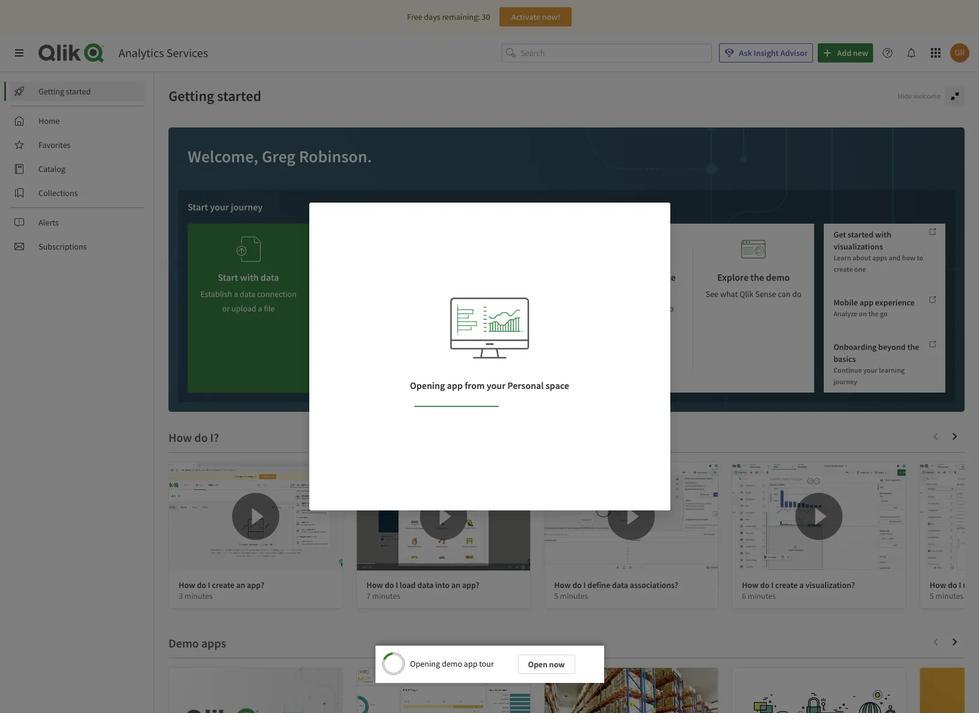 Task type: vqa. For each thing, say whether or not it's contained in the screenshot.
Start your journey
yes



Task type: locate. For each thing, give the bounding box(es) containing it.
how inside how do i use t 5 minutes
[[930, 580, 946, 591]]

data inside learn how to analyze data follow this step-by-step video
[[623, 286, 641, 298]]

app left tour
[[464, 659, 478, 670]]

follow
[[590, 303, 614, 314]]

an inside "how do i create an app? 3 minutes"
[[236, 580, 245, 591]]

getting up home
[[39, 86, 64, 97]]

getting started
[[39, 86, 91, 97], [169, 87, 261, 105]]

started inside 'navigation pane' element
[[66, 86, 91, 97]]

5 minutes from the left
[[936, 592, 964, 602]]

the right beyond
[[907, 342, 919, 353]]

opening
[[410, 380, 445, 392], [410, 659, 440, 670]]

1 5 from the left
[[554, 592, 558, 602]]

how up "3"
[[179, 580, 195, 591]]

minutes inside how do i load data into an app? 7 minutes
[[372, 592, 400, 602]]

data right experience at the top of the page
[[504, 289, 520, 300]]

to inside button
[[521, 289, 529, 300]]

learn down robinson.
[[319, 201, 342, 213]]

do for how do i load data into an app?
[[385, 580, 394, 591]]

learn inside learn how to analyze data follow this step-by-step video
[[589, 271, 612, 283]]

1 minutes from the left
[[184, 592, 213, 602]]

to left the analyze
[[634, 271, 642, 283]]

how
[[179, 580, 195, 591], [367, 580, 383, 591], [554, 580, 571, 591], [742, 580, 759, 591], [930, 580, 946, 591]]

the up sense
[[750, 271, 764, 283]]

to inside learn how to analyze data follow this step-by-step video
[[634, 271, 642, 283]]

data
[[623, 286, 641, 298], [504, 289, 520, 300], [417, 580, 434, 591], [612, 580, 628, 591]]

2 minutes from the left
[[372, 592, 400, 602]]

i inside how do i use t 5 minutes
[[959, 580, 961, 591]]

2 horizontal spatial started
[[848, 229, 874, 240]]

insights
[[530, 289, 558, 300]]

minutes down define
[[560, 592, 588, 602]]

5 inside how do i define data associations? 5 minutes
[[554, 592, 558, 602]]

1 vertical spatial opening
[[410, 659, 440, 670]]

analyze
[[834, 309, 858, 318]]

0 horizontal spatial learn
[[319, 201, 342, 213]]

data inside button
[[504, 289, 520, 300]]

basics
[[359, 201, 384, 213], [834, 354, 856, 365]]

searchbar element
[[501, 43, 712, 63]]

how right and
[[902, 253, 915, 262]]

journey inside onboarding beyond the basics continue your learning journey
[[834, 377, 857, 386]]

advisor
[[781, 48, 808, 58]]

associations?
[[630, 580, 678, 591]]

to right and
[[917, 253, 923, 262]]

2 vertical spatial to
[[521, 289, 529, 300]]

more resources
[[450, 201, 511, 213]]

1 vertical spatial your
[[863, 366, 878, 375]]

an inside how do i load data into an app? 7 minutes
[[451, 580, 460, 591]]

3 how from the left
[[554, 580, 571, 591]]

remaining:
[[442, 11, 480, 22]]

0 vertical spatial your
[[210, 201, 229, 213]]

0 horizontal spatial basics
[[359, 201, 384, 213]]

demo inside dialog
[[442, 659, 462, 670]]

navigation pane element
[[0, 77, 153, 261]]

how do i use the chart suggestions toggle? image
[[920, 463, 979, 571]]

do inside explore the demo see what qlik sense can do
[[792, 289, 801, 300]]

0 vertical spatial app
[[860, 297, 874, 308]]

the
[[343, 201, 357, 213], [750, 271, 764, 283], [868, 309, 879, 318], [907, 342, 919, 353]]

do for how do i define data associations?
[[572, 580, 582, 591]]

how inside how do i load data into an app? 7 minutes
[[367, 580, 383, 591]]

1 opening from the top
[[410, 380, 445, 392]]

getting inside the welcome, greg robinson. main content
[[169, 87, 214, 105]]

app for mobile
[[860, 297, 874, 308]]

now!
[[542, 11, 560, 22]]

minutes down how do i use the chart suggestions toggle? element
[[936, 592, 964, 602]]

alerts link
[[10, 213, 144, 232]]

how do i load data into an app? image
[[357, 463, 530, 571]]

5 i from the left
[[959, 580, 961, 591]]

i
[[208, 580, 210, 591], [396, 580, 398, 591], [583, 580, 586, 591], [771, 580, 774, 591], [959, 580, 961, 591]]

app? inside how do i load data into an app? 7 minutes
[[462, 580, 480, 591]]

do inside "how do i create an app? 3 minutes"
[[197, 580, 206, 591]]

how for how do i define data associations?
[[554, 580, 571, 591]]

days
[[424, 11, 440, 22]]

minutes right 7
[[372, 592, 400, 602]]

ask insight advisor
[[739, 48, 808, 58]]

how left define
[[554, 580, 571, 591]]

minutes for how do i create an app?
[[184, 592, 213, 602]]

i inside how do i create a visualization? 6 minutes
[[771, 580, 774, 591]]

learn
[[319, 201, 342, 213], [834, 253, 851, 262], [589, 271, 612, 283]]

minutes inside how do i define data associations? 5 minutes
[[560, 592, 588, 602]]

1 app? from the left
[[247, 580, 264, 591]]

1 horizontal spatial journey
[[834, 377, 857, 386]]

app
[[860, 297, 874, 308], [447, 380, 463, 392], [464, 659, 478, 670]]

1 horizontal spatial an
[[451, 580, 460, 591]]

0 vertical spatial opening
[[410, 380, 445, 392]]

do inside how do i load data into an app? 7 minutes
[[385, 580, 394, 591]]

i inside "how do i create an app? 3 minutes"
[[208, 580, 210, 591]]

do
[[792, 289, 801, 300], [197, 580, 206, 591], [385, 580, 394, 591], [572, 580, 582, 591], [760, 580, 770, 591], [948, 580, 957, 591]]

5
[[554, 592, 558, 602], [930, 592, 934, 602]]

activate now!
[[511, 11, 560, 22]]

experience
[[875, 297, 915, 308]]

opening inside dialog
[[410, 659, 440, 670]]

4 how from the left
[[742, 580, 759, 591]]

1 vertical spatial learn
[[834, 253, 851, 262]]

app left from
[[447, 380, 463, 392]]

1 vertical spatial how
[[614, 271, 632, 283]]

0 horizontal spatial 5
[[554, 592, 558, 602]]

subscriptions link
[[10, 237, 144, 256]]

1 horizontal spatial app?
[[462, 580, 480, 591]]

0 vertical spatial to
[[917, 253, 923, 262]]

5 how from the left
[[930, 580, 946, 591]]

get
[[834, 229, 846, 240]]

data right define
[[612, 580, 628, 591]]

getting started up home link at top left
[[39, 86, 91, 97]]

1 horizontal spatial how
[[902, 253, 915, 262]]

1 horizontal spatial demo
[[766, 271, 790, 283]]

learn up follow
[[589, 271, 612, 283]]

0 vertical spatial learn
[[319, 201, 342, 213]]

1 vertical spatial to
[[634, 271, 642, 283]]

2 5 from the left
[[930, 592, 934, 602]]

0 vertical spatial how
[[902, 253, 915, 262]]

2 horizontal spatial app
[[860, 297, 874, 308]]

1 vertical spatial app
[[447, 380, 463, 392]]

the inside explore the demo see what qlik sense can do
[[750, 271, 764, 283]]

data up the step-
[[623, 286, 641, 298]]

1 vertical spatial demo
[[442, 659, 462, 670]]

how inside "how do i create an app? 3 minutes"
[[179, 580, 195, 591]]

data inside how do i define data associations? 5 minutes
[[612, 580, 628, 591]]

0 vertical spatial demo
[[766, 271, 790, 283]]

opening right "0:03"
[[410, 659, 440, 670]]

7
[[367, 592, 371, 602]]

your
[[210, 201, 229, 213], [863, 366, 878, 375], [487, 380, 506, 392]]

how inside how do i create a visualization? 6 minutes
[[742, 580, 759, 591]]

1 how from the left
[[179, 580, 195, 591]]

insight
[[754, 48, 779, 58]]

welcome, greg robinson. main content
[[154, 72, 979, 714]]

2 opening from the top
[[410, 659, 440, 670]]

0 horizontal spatial app
[[447, 380, 463, 392]]

getting
[[39, 86, 64, 97], [169, 87, 214, 105]]

do inside how do i create a visualization? 6 minutes
[[760, 580, 770, 591]]

do for how do i create an app?
[[197, 580, 206, 591]]

0 horizontal spatial to
[[521, 289, 529, 300]]

journey
[[231, 201, 263, 213], [834, 377, 857, 386]]

1 horizontal spatial create
[[775, 580, 798, 591]]

1 horizontal spatial basics
[[834, 354, 856, 365]]

how left the use
[[930, 580, 946, 591]]

app?
[[247, 580, 264, 591], [462, 580, 480, 591]]

learn left about
[[834, 253, 851, 262]]

0 horizontal spatial getting started
[[39, 86, 91, 97]]

0 horizontal spatial getting
[[39, 86, 64, 97]]

create inside how do i create a visualization? 6 minutes
[[775, 580, 798, 591]]

a
[[800, 580, 804, 591]]

0 horizontal spatial an
[[236, 580, 245, 591]]

to inside get started with visualizations learn about apps and how to create one
[[917, 253, 923, 262]]

onboarding
[[834, 342, 877, 353]]

0 horizontal spatial your
[[210, 201, 229, 213]]

how do i define data associations? element
[[554, 580, 678, 591]]

minutes right "3"
[[184, 592, 213, 602]]

2 app? from the left
[[462, 580, 480, 591]]

minutes right 6
[[748, 592, 776, 602]]

dialog
[[375, 646, 604, 684]]

app for opening
[[447, 380, 463, 392]]

the left go on the right of the page
[[868, 309, 879, 318]]

3 minutes from the left
[[560, 592, 588, 602]]

minutes inside "how do i create an app? 3 minutes"
[[184, 592, 213, 602]]

0 vertical spatial journey
[[231, 201, 263, 213]]

1 i from the left
[[208, 580, 210, 591]]

ask insight advisor button
[[719, 43, 813, 63]]

can
[[778, 289, 791, 300]]

dialog containing opening demo app tour
[[375, 646, 604, 684]]

Search text field
[[521, 43, 712, 63]]

0 horizontal spatial app?
[[247, 580, 264, 591]]

your right from
[[487, 380, 506, 392]]

do inside how do i define data associations? 5 minutes
[[572, 580, 582, 591]]

analyze
[[644, 271, 676, 283]]

getting started link
[[10, 82, 144, 101]]

create
[[834, 265, 853, 274], [212, 580, 235, 591], [775, 580, 798, 591]]

4 i from the left
[[771, 580, 774, 591]]

1 vertical spatial basics
[[834, 354, 856, 365]]

to left the insights
[[521, 289, 529, 300]]

how do i load data into an app? element
[[367, 580, 480, 591]]

how up 7
[[367, 580, 383, 591]]

how up 'this'
[[614, 271, 632, 283]]

your right start at left
[[210, 201, 229, 213]]

basics inside onboarding beyond the basics continue your learning journey
[[834, 354, 856, 365]]

3 i from the left
[[583, 580, 586, 591]]

opening for opening demo app tour
[[410, 659, 440, 670]]

services
[[166, 45, 208, 60]]

create inside "how do i create an app? 3 minutes"
[[212, 580, 235, 591]]

create for how do i create a visualization?
[[775, 580, 798, 591]]

how for how do i use t
[[930, 580, 946, 591]]

0 horizontal spatial create
[[212, 580, 235, 591]]

how up 6
[[742, 580, 759, 591]]

app inside dialog
[[464, 659, 478, 670]]

1 horizontal spatial 5
[[930, 592, 934, 602]]

getting started down services
[[169, 87, 261, 105]]

how do i create an app? image
[[169, 463, 342, 571]]

demo left tour
[[442, 659, 462, 670]]

2 vertical spatial app
[[464, 659, 478, 670]]

to for analyze
[[634, 271, 642, 283]]

1 vertical spatial journey
[[834, 377, 857, 386]]

demo up can
[[766, 271, 790, 283]]

home link
[[10, 111, 144, 131]]

journey down continue
[[834, 377, 857, 386]]

demo
[[766, 271, 790, 283], [442, 659, 462, 670]]

data left into
[[417, 580, 434, 591]]

0 horizontal spatial how
[[614, 271, 632, 283]]

3
[[179, 592, 183, 602]]

1 horizontal spatial getting
[[169, 87, 214, 105]]

how inside how do i define data associations? 5 minutes
[[554, 580, 571, 591]]

opening app from your personal space
[[410, 380, 569, 392]]

1 horizontal spatial app
[[464, 659, 478, 670]]

app up on
[[860, 297, 874, 308]]

1 horizontal spatial learn
[[589, 271, 612, 283]]

2 horizontal spatial create
[[834, 265, 853, 274]]

go
[[880, 309, 888, 318]]

i inside how do i define data associations? 5 minutes
[[583, 580, 586, 591]]

opening left from
[[410, 380, 445, 392]]

step-
[[630, 303, 648, 314]]

app inside mobile app experience analyze on the go
[[860, 297, 874, 308]]

i inside how do i load data into an app? 7 minutes
[[396, 580, 398, 591]]

how
[[902, 253, 915, 262], [614, 271, 632, 283]]

do inside how do i use t 5 minutes
[[948, 580, 957, 591]]

2 horizontal spatial learn
[[834, 253, 851, 262]]

getting down services
[[169, 87, 214, 105]]

to
[[917, 253, 923, 262], [634, 271, 642, 283], [521, 289, 529, 300]]

to for insights
[[521, 289, 529, 300]]

open now
[[528, 660, 565, 670]]

2 how from the left
[[367, 580, 383, 591]]

0 vertical spatial basics
[[359, 201, 384, 213]]

4 minutes from the left
[[748, 592, 776, 602]]

1 horizontal spatial getting started
[[169, 87, 261, 105]]

explore the demo image
[[742, 234, 766, 265]]

2 an from the left
[[451, 580, 460, 591]]

2 vertical spatial learn
[[589, 271, 612, 283]]

0 horizontal spatial journey
[[231, 201, 263, 213]]

2 horizontal spatial your
[[863, 366, 878, 375]]

2 horizontal spatial to
[[917, 253, 923, 262]]

your left learning
[[863, 366, 878, 375]]

minutes inside how do i create a visualization? 6 minutes
[[748, 592, 776, 602]]

1 horizontal spatial your
[[487, 380, 506, 392]]

onboarding beyond the basics continue your learning journey
[[834, 342, 919, 386]]

welcome,
[[188, 146, 258, 167]]

1 an from the left
[[236, 580, 245, 591]]

0 horizontal spatial started
[[66, 86, 91, 97]]

data inside how do i load data into an app? 7 minutes
[[417, 580, 434, 591]]

journey right start at left
[[231, 201, 263, 213]]

0 horizontal spatial demo
[[442, 659, 462, 670]]

2 i from the left
[[396, 580, 398, 591]]

1 horizontal spatial to
[[634, 271, 642, 283]]



Task type: describe. For each thing, give the bounding box(es) containing it.
started inside get started with visualizations learn about apps and how to create one
[[848, 229, 874, 240]]

create for how do i create an app?
[[212, 580, 235, 591]]

learning
[[879, 366, 905, 375]]

learn inside get started with visualizations learn about apps and how to create one
[[834, 253, 851, 262]]

activate
[[511, 11, 540, 22]]

qlik
[[740, 289, 754, 300]]

apps
[[872, 253, 887, 262]]

t
[[977, 580, 979, 591]]

favorites link
[[10, 135, 144, 155]]

favorites
[[39, 140, 71, 150]]

experience data to insights button
[[450, 224, 571, 393]]

robinson.
[[299, 146, 372, 167]]

activate now! link
[[500, 7, 572, 26]]

the inside onboarding beyond the basics continue your learning journey
[[907, 342, 919, 353]]

visualization?
[[806, 580, 855, 591]]

do for how do i create a visualization?
[[760, 580, 770, 591]]

how for how do i create an app?
[[179, 580, 195, 591]]

video
[[622, 318, 642, 329]]

personal
[[508, 380, 544, 392]]

how do i create an app? 3 minutes
[[179, 580, 264, 602]]

home
[[39, 116, 60, 126]]

how for how do i create a visualization?
[[742, 580, 759, 591]]

2 vertical spatial your
[[487, 380, 506, 392]]

ask
[[739, 48, 752, 58]]

30
[[482, 11, 490, 22]]

on
[[859, 309, 867, 318]]

analytics
[[119, 45, 164, 60]]

free days remaining: 30
[[407, 11, 490, 22]]

experience
[[464, 289, 502, 300]]

greg
[[262, 146, 296, 167]]

learn how to analyze data follow this step-by-step video
[[589, 271, 676, 329]]

how do i define data associations? image
[[545, 463, 718, 571]]

welcome, greg robinson.
[[188, 146, 372, 167]]

how do i create an app? element
[[179, 580, 264, 591]]

analytics services
[[119, 45, 208, 60]]

i for how do i create an app?
[[208, 580, 210, 591]]

from
[[465, 380, 485, 392]]

minutes for how do i define data associations?
[[560, 592, 588, 602]]

space
[[546, 380, 569, 392]]

i for how do i define data associations?
[[583, 580, 586, 591]]

see
[[706, 289, 719, 300]]

load
[[400, 580, 416, 591]]

explore
[[717, 271, 749, 283]]

opening demo app tour
[[410, 659, 494, 670]]

start your journey
[[188, 201, 263, 213]]

one
[[854, 265, 866, 274]]

catalog link
[[10, 159, 144, 179]]

data for how do i load data into an app?
[[417, 580, 434, 591]]

learn for learn how to analyze data follow this step-by-step video
[[589, 271, 612, 283]]

open now button
[[518, 655, 575, 675]]

get started with visualizations learn about apps and how to create one
[[834, 229, 923, 274]]

the down robinson.
[[343, 201, 357, 213]]

open
[[528, 660, 548, 670]]

how inside get started with visualizations learn about apps and how to create one
[[902, 253, 915, 262]]

create inside get started with visualizations learn about apps and how to create one
[[834, 265, 853, 274]]

collections
[[39, 188, 78, 199]]

1 horizontal spatial started
[[217, 87, 261, 105]]

learn the basics
[[319, 201, 384, 213]]

now
[[549, 660, 565, 670]]

demo inside explore the demo see what qlik sense can do
[[766, 271, 790, 283]]

minutes inside how do i use t 5 minutes
[[936, 592, 964, 602]]

and
[[889, 253, 901, 262]]

how do i load data into an app? 7 minutes
[[367, 580, 480, 602]]

hide welcome image
[[950, 91, 960, 101]]

define
[[588, 580, 610, 591]]

tour
[[479, 659, 494, 670]]

the inside mobile app experience analyze on the go
[[868, 309, 879, 318]]

explore the demo see what qlik sense can do
[[706, 271, 801, 300]]

app? inside "how do i create an app? 3 minutes"
[[247, 580, 264, 591]]

more
[[450, 201, 470, 213]]

mobile
[[834, 297, 858, 308]]

i for how do i load data into an app?
[[396, 580, 398, 591]]

how do i define data associations? 5 minutes
[[554, 580, 678, 602]]

data for how do i define data associations?
[[612, 580, 628, 591]]

start
[[188, 201, 208, 213]]

minutes for how do i create a visualization?
[[748, 592, 776, 602]]

experience data to insights
[[464, 289, 558, 300]]

5 inside how do i use t 5 minutes
[[930, 592, 934, 602]]

learn for learn the basics
[[319, 201, 342, 213]]

getting started inside 'navigation pane' element
[[39, 86, 91, 97]]

visualizations
[[834, 241, 883, 252]]

how inside learn how to analyze data follow this step-by-step video
[[614, 271, 632, 283]]

data for learn how to analyze data
[[623, 286, 641, 298]]

close sidebar menu image
[[14, 48, 24, 58]]

how do i use the chart suggestions toggle? element
[[930, 580, 979, 591]]

beyond
[[878, 342, 906, 353]]

alerts
[[39, 217, 59, 228]]

free
[[407, 11, 422, 22]]

getting started inside the welcome, greg robinson. main content
[[169, 87, 261, 105]]

i for how do i use t
[[959, 580, 961, 591]]

how do i create a visualization? image
[[732, 463, 906, 571]]

i for how do i create a visualization?
[[771, 580, 774, 591]]

mobile app experience analyze on the go
[[834, 297, 915, 318]]

how do i use t 5 minutes
[[930, 580, 979, 602]]

how for how do i load data into an app?
[[367, 580, 383, 591]]

what
[[720, 289, 738, 300]]

your inside onboarding beyond the basics continue your learning journey
[[863, 366, 878, 375]]

6
[[742, 592, 746, 602]]

use
[[963, 580, 976, 591]]

about
[[853, 253, 871, 262]]

into
[[435, 580, 450, 591]]

step
[[659, 303, 674, 314]]

with
[[875, 229, 892, 240]]

how do i create a visualization? 6 minutes
[[742, 580, 855, 602]]

subscriptions
[[39, 241, 87, 252]]

0:03
[[387, 660, 400, 669]]

opening for opening app from your personal space
[[410, 380, 445, 392]]

do for how do i use t
[[948, 580, 957, 591]]

how do i create a visualization? element
[[742, 580, 855, 591]]

getting inside 'navigation pane' element
[[39, 86, 64, 97]]

this
[[616, 303, 629, 314]]

continue
[[834, 366, 862, 375]]

by-
[[648, 303, 659, 314]]

collections link
[[10, 184, 144, 203]]

sense
[[755, 289, 776, 300]]

catalog
[[39, 164, 65, 175]]

resources
[[472, 201, 511, 213]]

analytics services element
[[119, 45, 208, 60]]



